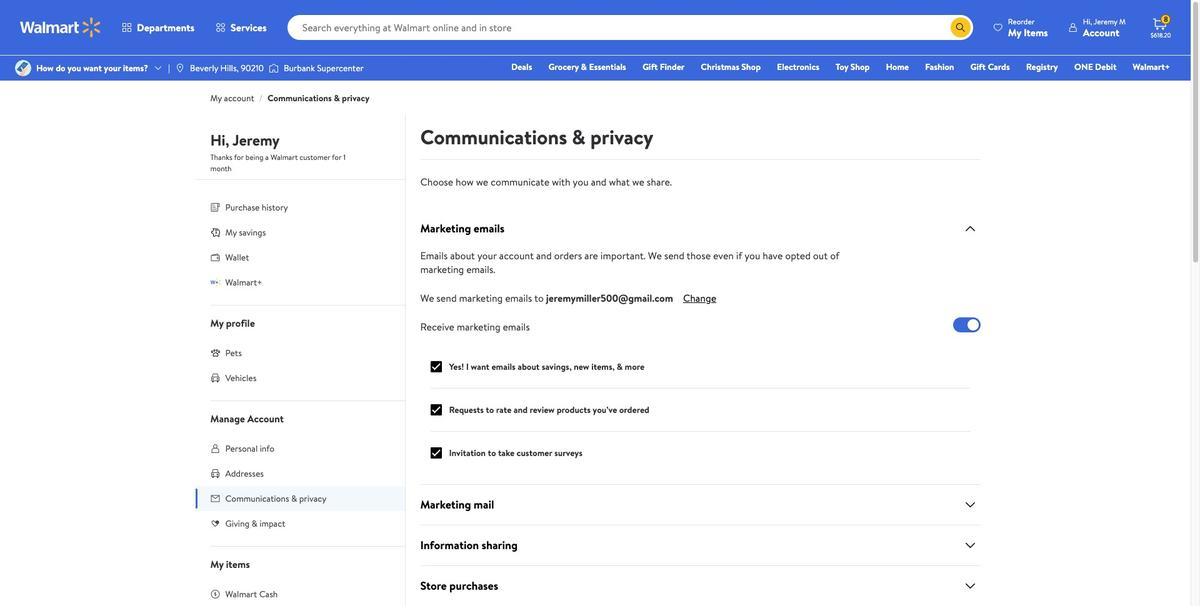 Task type: vqa. For each thing, say whether or not it's contained in the screenshot.
HI,
yes



Task type: locate. For each thing, give the bounding box(es) containing it.
toy shop
[[836, 61, 870, 73]]

my left the savings
[[225, 226, 237, 239]]

gift
[[643, 61, 658, 73], [970, 61, 986, 73]]

0 horizontal spatial account
[[224, 92, 254, 104]]

deals link
[[506, 60, 538, 74]]

marketing for marketing emails
[[420, 221, 471, 236]]

0 horizontal spatial privacy
[[299, 493, 326, 505]]

walmart+ link down $618.20
[[1127, 60, 1176, 74]]

marketing up emails
[[420, 221, 471, 236]]

2 vertical spatial privacy
[[299, 493, 326, 505]]

2 marketing from the top
[[420, 497, 471, 513]]

electronics link
[[771, 60, 825, 74]]

registry
[[1026, 61, 1058, 73]]

2 horizontal spatial and
[[591, 175, 607, 189]]

how
[[456, 175, 474, 189]]

communications & privacy up impact
[[225, 493, 326, 505]]

invitation to take customer surveys
[[449, 447, 583, 459]]

marketing mail
[[420, 497, 494, 513]]

0 horizontal spatial your
[[104, 62, 121, 74]]

marketing emails image
[[963, 221, 978, 236]]

jeremy left m
[[1094, 16, 1117, 27]]

hi, left m
[[1083, 16, 1092, 27]]

0 vertical spatial you
[[68, 62, 81, 74]]

0 vertical spatial communications & privacy link
[[268, 92, 370, 104]]

hi, up "thanks"
[[210, 129, 229, 151]]

icon image inside pets link
[[210, 348, 220, 358]]

you right do
[[68, 62, 81, 74]]

communications & privacy up choose how we communicate with you and what we share.
[[420, 123, 653, 151]]

1 for from the left
[[234, 152, 244, 163]]

0 vertical spatial we
[[648, 249, 662, 263]]

& right giving
[[252, 518, 257, 530]]

about left savings,
[[518, 361, 540, 373]]

0 vertical spatial account
[[1083, 25, 1119, 39]]

0 horizontal spatial about
[[450, 249, 475, 263]]

choose
[[420, 175, 453, 189]]

gift left cards at the right top
[[970, 61, 986, 73]]

christmas shop
[[701, 61, 761, 73]]

1 vertical spatial hi,
[[210, 129, 229, 151]]

addresses
[[225, 468, 264, 480]]

yes!
[[449, 361, 464, 373]]

account left '/' on the left top
[[224, 92, 254, 104]]

2 icon image from the top
[[210, 277, 220, 287]]

1 icon image from the top
[[210, 227, 220, 237]]

icon image
[[210, 227, 220, 237], [210, 277, 220, 287], [210, 348, 220, 358]]

and right rate
[[514, 404, 528, 416]]

0 horizontal spatial walmart+
[[225, 276, 262, 289]]

account inside 'hi, jeremy m account'
[[1083, 25, 1119, 39]]

my down beverly hills, 90210
[[210, 92, 222, 104]]

marketing
[[420, 263, 464, 276], [459, 291, 503, 305], [457, 320, 500, 333]]

1 vertical spatial walmart
[[225, 588, 257, 601]]

0 vertical spatial about
[[450, 249, 475, 263]]

want right do
[[83, 62, 102, 74]]

registry link
[[1021, 60, 1064, 74]]

we up receive
[[420, 291, 434, 305]]

1
[[343, 152, 346, 163]]

for left being
[[234, 152, 244, 163]]

send left those
[[664, 249, 684, 263]]

2 vertical spatial to
[[488, 447, 496, 459]]

0 horizontal spatial  image
[[15, 60, 31, 76]]

walmart+ down wallet
[[225, 276, 262, 289]]

1 horizontal spatial  image
[[175, 63, 185, 73]]

1 horizontal spatial we
[[648, 249, 662, 263]]

do
[[56, 62, 65, 74]]

icon image for pets
[[210, 348, 220, 358]]

you
[[68, 62, 81, 74], [573, 175, 589, 189], [745, 249, 760, 263]]

want right i
[[471, 361, 489, 373]]

hi, inside 'hi, jeremy m account'
[[1083, 16, 1092, 27]]

 image
[[15, 60, 31, 76], [269, 62, 279, 74], [175, 63, 185, 73]]

1 horizontal spatial you
[[573, 175, 589, 189]]

2 vertical spatial icon image
[[210, 348, 220, 358]]

my left the items on the top of page
[[1008, 25, 1021, 39]]

1 vertical spatial account
[[499, 249, 534, 263]]

requests to rate and review products you've ordered
[[449, 404, 649, 416]]

icon image up "my profile" at bottom
[[210, 277, 220, 287]]

home link
[[880, 60, 915, 74]]

services button
[[205, 13, 277, 43]]

we right how
[[476, 175, 488, 189]]

hi, jeremy m account
[[1083, 16, 1126, 39]]

gift finder link
[[637, 60, 690, 74]]

1 gift from the left
[[643, 61, 658, 73]]

1 horizontal spatial communications & privacy
[[420, 123, 653, 151]]

2 horizontal spatial  image
[[269, 62, 279, 74]]

review
[[530, 404, 555, 416]]

0 vertical spatial hi,
[[1083, 16, 1092, 27]]

we
[[476, 175, 488, 189], [632, 175, 644, 189]]

walmart+ link down my savings link
[[195, 270, 405, 295]]

0 horizontal spatial want
[[83, 62, 102, 74]]

account right the "emails."
[[499, 249, 534, 263]]

marketing left the "emails."
[[420, 263, 464, 276]]

1 we from the left
[[476, 175, 488, 189]]

gift left finder
[[643, 61, 658, 73]]

jeremy for for
[[232, 129, 280, 151]]

want
[[83, 62, 102, 74], [471, 361, 489, 373]]

shop inside the christmas shop link
[[742, 61, 761, 73]]

1 vertical spatial account
[[247, 412, 284, 426]]

account
[[1083, 25, 1119, 39], [247, 412, 284, 426]]

1 shop from the left
[[742, 61, 761, 73]]

0 vertical spatial customer
[[300, 152, 330, 163]]

1 horizontal spatial and
[[536, 249, 552, 263]]

communications down burbank
[[268, 92, 332, 104]]

0 horizontal spatial we
[[476, 175, 488, 189]]

|
[[168, 62, 170, 74]]

1 vertical spatial icon image
[[210, 277, 220, 287]]

1 vertical spatial to
[[486, 404, 494, 416]]

a
[[265, 152, 269, 163]]

jeremy inside 'hi, jeremy m account'
[[1094, 16, 1117, 27]]

your down marketing emails
[[477, 249, 497, 263]]

& right grocery
[[581, 61, 587, 73]]

customer inside "hi, jeremy thanks for being a walmart customer for 1 month"
[[300, 152, 330, 163]]

0 vertical spatial marketing
[[420, 263, 464, 276]]

and
[[591, 175, 607, 189], [536, 249, 552, 263], [514, 404, 528, 416]]

1 horizontal spatial account
[[499, 249, 534, 263]]

$618.20
[[1151, 31, 1171, 39]]

emails right i
[[492, 361, 516, 373]]

info
[[260, 443, 275, 455]]

your left items?
[[104, 62, 121, 74]]

icon image inside walmart+ link
[[210, 277, 220, 287]]

to for take
[[488, 447, 496, 459]]

we right what
[[632, 175, 644, 189]]

0 vertical spatial send
[[664, 249, 684, 263]]

shop for christmas shop
[[742, 61, 761, 73]]

marketing down the "emails."
[[459, 291, 503, 305]]

sharing
[[482, 538, 518, 553]]

receive marketing emails. yes! i want emails about savings, new items, & more element
[[430, 361, 970, 373]]

communications
[[268, 92, 332, 104], [420, 123, 567, 151], [225, 493, 289, 505]]

0 horizontal spatial hi,
[[210, 129, 229, 151]]

1 vertical spatial and
[[536, 249, 552, 263]]

departments
[[137, 21, 194, 34]]

icon image for walmart+
[[210, 277, 220, 287]]

hi,
[[1083, 16, 1092, 27], [210, 129, 229, 151]]

communications & privacy link down burbank supercenter
[[268, 92, 370, 104]]

privacy down addresses link
[[299, 493, 326, 505]]

purchase
[[225, 201, 260, 214]]

walmart inside "hi, jeremy thanks for being a walmart customer for 1 month"
[[271, 152, 298, 163]]

3 icon image from the top
[[210, 348, 220, 358]]

information sharing
[[420, 538, 518, 553]]

& left 'more'
[[617, 361, 623, 373]]

0 vertical spatial walmart+ link
[[1127, 60, 1176, 74]]

customer
[[300, 152, 330, 163], [517, 447, 552, 459]]

0 vertical spatial icon image
[[210, 227, 220, 237]]

1 horizontal spatial want
[[471, 361, 489, 373]]

to
[[534, 291, 544, 305], [486, 404, 494, 416], [488, 447, 496, 459]]

0 horizontal spatial account
[[247, 412, 284, 426]]

manage account
[[210, 412, 284, 426]]

1 horizontal spatial walmart
[[271, 152, 298, 163]]

one debit link
[[1069, 60, 1122, 74]]

 image left how
[[15, 60, 31, 76]]

communications & privacy link up impact
[[195, 486, 405, 511]]

my for my items
[[210, 558, 224, 571]]

and left orders
[[536, 249, 552, 263]]

marketing right receive
[[457, 320, 500, 333]]

0 vertical spatial privacy
[[342, 92, 370, 104]]

& inside giving & impact link
[[252, 518, 257, 530]]

thanks
[[210, 152, 232, 163]]

send inside the emails about your account and orders are important. we send those even if you have opted out of marketing emails.
[[664, 249, 684, 263]]

0 horizontal spatial jeremy
[[232, 129, 280, 151]]

 image right 90210
[[269, 62, 279, 74]]

0 horizontal spatial gift
[[643, 61, 658, 73]]

1 horizontal spatial shop
[[851, 61, 870, 73]]

1 horizontal spatial send
[[664, 249, 684, 263]]

0 horizontal spatial you
[[68, 62, 81, 74]]

receive marketing emails. requests to rate and review products you've ordered element
[[430, 404, 970, 416]]

walmart+ down $618.20
[[1133, 61, 1170, 73]]

share.
[[647, 175, 672, 189]]

1 horizontal spatial customer
[[517, 447, 552, 459]]

1 marketing from the top
[[420, 221, 471, 236]]

items
[[226, 558, 250, 571]]

customer left 1
[[300, 152, 330, 163]]

1 horizontal spatial privacy
[[342, 92, 370, 104]]

personal
[[225, 443, 258, 455]]

0 horizontal spatial walmart
[[225, 588, 257, 601]]

savings,
[[542, 361, 572, 373]]

1 horizontal spatial about
[[518, 361, 540, 373]]

account inside the emails about your account and orders are important. we send those even if you have opted out of marketing emails.
[[499, 249, 534, 263]]

information sharing image
[[963, 538, 978, 553]]

0 horizontal spatial send
[[437, 291, 457, 305]]

beverly hills, 90210
[[190, 62, 264, 74]]

0 horizontal spatial communications & privacy
[[225, 493, 326, 505]]

1 horizontal spatial walmart+
[[1133, 61, 1170, 73]]

0 vertical spatial marketing
[[420, 221, 471, 236]]

manage
[[210, 412, 245, 426]]

0 horizontal spatial shop
[[742, 61, 761, 73]]

savings
[[239, 226, 266, 239]]

0 vertical spatial your
[[104, 62, 121, 74]]

1 vertical spatial walmart+ link
[[195, 270, 405, 295]]

1 horizontal spatial gift
[[970, 61, 986, 73]]

0 vertical spatial walmart
[[271, 152, 298, 163]]

for left 1
[[332, 152, 342, 163]]

2 shop from the left
[[851, 61, 870, 73]]

we inside the emails about your account and orders are important. we send those even if you have opted out of marketing emails.
[[648, 249, 662, 263]]

2 for from the left
[[332, 152, 342, 163]]

icon image for my savings
[[210, 227, 220, 237]]

take
[[498, 447, 515, 459]]

hi, inside "hi, jeremy thanks for being a walmart customer for 1 month"
[[210, 129, 229, 151]]

gift inside 'link'
[[970, 61, 986, 73]]

to for rate
[[486, 404, 494, 416]]

account up info
[[247, 412, 284, 426]]

shop inside toy shop "link"
[[851, 61, 870, 73]]

we right important.
[[648, 249, 662, 263]]

communications up giving & impact
[[225, 493, 289, 505]]

marketing left mail
[[420, 497, 471, 513]]

1 vertical spatial privacy
[[590, 123, 653, 151]]

communications & privacy
[[420, 123, 653, 151], [225, 493, 326, 505]]

hi, for thanks for being a walmart customer for 1 month
[[210, 129, 229, 151]]

about inside the emails about your account and orders are important. we send those even if you have opted out of marketing emails.
[[450, 249, 475, 263]]

marketing
[[420, 221, 471, 236], [420, 497, 471, 513]]

0 vertical spatial jeremy
[[1094, 16, 1117, 27]]

my left profile
[[210, 316, 224, 330]]

0 horizontal spatial customer
[[300, 152, 330, 163]]

1 horizontal spatial for
[[332, 152, 342, 163]]

1 horizontal spatial we
[[632, 175, 644, 189]]

walmart
[[271, 152, 298, 163], [225, 588, 257, 601]]

1 vertical spatial walmart+
[[225, 276, 262, 289]]

 image for burbank
[[269, 62, 279, 74]]

departments button
[[111, 13, 205, 43]]

marketing inside the emails about your account and orders are important. we send those even if you have opted out of marketing emails.
[[420, 263, 464, 276]]

1 horizontal spatial your
[[477, 249, 497, 263]]

icon image left my savings
[[210, 227, 220, 237]]

1 vertical spatial send
[[437, 291, 457, 305]]

jeremy up being
[[232, 129, 280, 151]]

send up receive
[[437, 291, 457, 305]]

we
[[648, 249, 662, 263], [420, 291, 434, 305]]

0 horizontal spatial walmart+ link
[[195, 270, 405, 295]]

privacy up what
[[590, 123, 653, 151]]

privacy down supercenter
[[342, 92, 370, 104]]

emails down we send marketing emails to jeremymiller500@gmail.com
[[503, 320, 530, 333]]

1 horizontal spatial hi,
[[1083, 16, 1092, 27]]

shop right christmas
[[742, 61, 761, 73]]

shop right toy
[[851, 61, 870, 73]]

customer right take
[[517, 447, 552, 459]]

1 horizontal spatial jeremy
[[1094, 16, 1117, 27]]

my left items at left bottom
[[210, 558, 224, 571]]

one
[[1074, 61, 1093, 73]]

0 vertical spatial communications & privacy
[[420, 123, 653, 151]]

vehicles link
[[195, 366, 405, 391]]

shop for toy shop
[[851, 61, 870, 73]]

8 $618.20
[[1151, 14, 1171, 39]]

products
[[557, 404, 591, 416]]

services
[[231, 21, 267, 34]]

1 vertical spatial marketing
[[459, 291, 503, 305]]

you right if
[[745, 249, 760, 263]]

 image right |
[[175, 63, 185, 73]]

how
[[36, 62, 54, 74]]

1 horizontal spatial account
[[1083, 25, 1119, 39]]

items,
[[591, 361, 615, 373]]

walmart right a
[[271, 152, 298, 163]]

1 vertical spatial your
[[477, 249, 497, 263]]

icon image inside my savings link
[[210, 227, 220, 237]]

1 vertical spatial we
[[420, 291, 434, 305]]

1 vertical spatial jeremy
[[232, 129, 280, 151]]

0 horizontal spatial for
[[234, 152, 244, 163]]

yes! i want emails about savings, new items, & more
[[449, 361, 645, 373]]

& inside grocery & essentials link
[[581, 61, 587, 73]]

you right with
[[573, 175, 589, 189]]

if
[[736, 249, 742, 263]]

2 vertical spatial you
[[745, 249, 760, 263]]

icon image left the pets
[[210, 348, 220, 358]]

emails up the "emails."
[[474, 221, 505, 236]]

 image for how
[[15, 60, 31, 76]]

0 horizontal spatial and
[[514, 404, 528, 416]]

communications up communicate at the top of the page
[[420, 123, 567, 151]]

jeremy inside "hi, jeremy thanks for being a walmart customer for 1 month"
[[232, 129, 280, 151]]

and left what
[[591, 175, 607, 189]]

Search search field
[[287, 15, 973, 40]]

0 vertical spatial and
[[591, 175, 607, 189]]

emails up receive marketing emails
[[505, 291, 532, 305]]

my for my profile
[[210, 316, 224, 330]]

&
[[581, 61, 587, 73], [334, 92, 340, 104], [572, 123, 586, 151], [617, 361, 623, 373], [291, 493, 297, 505], [252, 518, 257, 530]]

1 vertical spatial marketing
[[420, 497, 471, 513]]

marketing mail image
[[963, 498, 978, 513]]

for
[[234, 152, 244, 163], [332, 152, 342, 163]]

walmart+ link
[[1127, 60, 1176, 74], [195, 270, 405, 295]]

about down marketing emails
[[450, 249, 475, 263]]

2 gift from the left
[[970, 61, 986, 73]]

communications & privacy link
[[268, 92, 370, 104], [195, 486, 405, 511]]

account up debit
[[1083, 25, 1119, 39]]

2 horizontal spatial you
[[745, 249, 760, 263]]

Requests to rate and review products you've ordered checkbox
[[430, 404, 442, 416]]

essentials
[[589, 61, 626, 73]]

0 vertical spatial walmart+
[[1133, 61, 1170, 73]]

walmart left the "cash"
[[225, 588, 257, 601]]



Task type: describe. For each thing, give the bounding box(es) containing it.
m
[[1119, 16, 1126, 27]]

deals
[[511, 61, 532, 73]]

fashion link
[[920, 60, 960, 74]]

marketing emails
[[420, 221, 505, 236]]

2 vertical spatial marketing
[[457, 320, 500, 333]]

invitation
[[449, 447, 486, 459]]

receive marketing emails. invitation to take customer surveys element
[[430, 447, 970, 459]]

jeremymiller500@gmail.com
[[546, 291, 673, 305]]

items?
[[123, 62, 148, 74]]

are
[[584, 249, 598, 263]]

2 we from the left
[[632, 175, 644, 189]]

hills,
[[220, 62, 239, 74]]

jeremy for account
[[1094, 16, 1117, 27]]

0 vertical spatial communications
[[268, 92, 332, 104]]

purchase history
[[225, 201, 288, 214]]

surveys
[[554, 447, 583, 459]]

how do you want your items?
[[36, 62, 148, 74]]

my profile
[[210, 316, 255, 330]]

& up choose how we communicate with you and what we share.
[[572, 123, 586, 151]]

wallet
[[225, 251, 249, 264]]

toy shop link
[[830, 60, 875, 74]]

christmas shop link
[[695, 60, 766, 74]]

purchase history link
[[195, 195, 405, 220]]

ordered
[[619, 404, 649, 416]]

2 horizontal spatial privacy
[[590, 123, 653, 151]]

emails.
[[466, 263, 495, 276]]

& down supercenter
[[334, 92, 340, 104]]

debit
[[1095, 61, 1117, 73]]

walmart image
[[20, 18, 101, 38]]

1 vertical spatial communications & privacy link
[[195, 486, 405, 511]]

communicate
[[491, 175, 549, 189]]

Walmart Site-Wide search field
[[287, 15, 973, 40]]

you've
[[593, 404, 617, 416]]

wallet link
[[195, 245, 405, 270]]

important.
[[601, 249, 646, 263]]

Invitation to take customer surveys checkbox
[[430, 448, 442, 459]]

more
[[625, 361, 645, 373]]

my savings
[[225, 226, 266, 239]]

have
[[763, 249, 783, 263]]

even
[[713, 249, 734, 263]]

cards
[[988, 61, 1010, 73]]

1 vertical spatial customer
[[517, 447, 552, 459]]

gift cards link
[[965, 60, 1016, 74]]

giving & impact
[[225, 518, 285, 530]]

0 vertical spatial to
[[534, 291, 544, 305]]

giving & impact link
[[195, 511, 405, 536]]

0 vertical spatial want
[[83, 62, 102, 74]]

my items
[[210, 558, 250, 571]]

and inside the emails about your account and orders are important. we send those even if you have opted out of marketing emails.
[[536, 249, 552, 263]]

giving
[[225, 518, 249, 530]]

change link
[[673, 291, 716, 305]]

new
[[574, 361, 589, 373]]

orders
[[554, 249, 582, 263]]

2 vertical spatial communications
[[225, 493, 289, 505]]

search icon image
[[956, 23, 966, 33]]

1 vertical spatial about
[[518, 361, 540, 373]]

2 vertical spatial and
[[514, 404, 528, 416]]

those
[[687, 249, 711, 263]]

personal info link
[[195, 436, 405, 461]]

change
[[683, 291, 716, 305]]

walmart cash
[[225, 588, 278, 601]]

my inside reorder my items
[[1008, 25, 1021, 39]]

requests
[[449, 404, 484, 416]]

hi, jeremy link
[[210, 129, 280, 156]]

pets link
[[195, 341, 405, 366]]

Yes! I want emails about savings, new items, & more checkbox
[[430, 361, 442, 373]]

reorder
[[1008, 16, 1035, 27]]

my savings link
[[195, 220, 405, 245]]

history
[[262, 201, 288, 214]]

gift for gift cards
[[970, 61, 986, 73]]

electronics
[[777, 61, 819, 73]]

mail
[[474, 497, 494, 513]]

my for my account / communications & privacy
[[210, 92, 222, 104]]

my account / communications & privacy
[[210, 92, 370, 104]]

with
[[552, 175, 570, 189]]

0 horizontal spatial we
[[420, 291, 434, 305]]

1 horizontal spatial walmart+ link
[[1127, 60, 1176, 74]]

what
[[609, 175, 630, 189]]

my for my savings
[[225, 226, 237, 239]]

out
[[813, 249, 828, 263]]

 image for beverly
[[175, 63, 185, 73]]

& down addresses link
[[291, 493, 297, 505]]

your inside the emails about your account and orders are important. we send those even if you have opted out of marketing emails.
[[477, 249, 497, 263]]

1 vertical spatial want
[[471, 361, 489, 373]]

cash
[[259, 588, 278, 601]]

choose how we communicate with you and what we share.
[[420, 175, 672, 189]]

gift for gift finder
[[643, 61, 658, 73]]

grocery & essentials
[[548, 61, 626, 73]]

walmart cash link
[[195, 582, 405, 606]]

of
[[830, 249, 839, 263]]

impact
[[259, 518, 285, 530]]

gift finder
[[643, 61, 685, 73]]

hi, jeremy thanks for being a walmart customer for 1 month
[[210, 129, 346, 174]]

store purchases image
[[963, 579, 978, 594]]

receive marketing emails
[[420, 320, 530, 333]]

0 vertical spatial account
[[224, 92, 254, 104]]

you inside the emails about your account and orders are important. we send those even if you have opted out of marketing emails.
[[745, 249, 760, 263]]

hi, for account
[[1083, 16, 1092, 27]]

month
[[210, 163, 232, 174]]

1 vertical spatial communications
[[420, 123, 567, 151]]

items
[[1024, 25, 1048, 39]]

emails about your account and orders are important. we send those even if you have opted out of marketing emails.
[[420, 249, 839, 276]]

marketing for marketing mail
[[420, 497, 471, 513]]

reorder my items
[[1008, 16, 1048, 39]]

one debit
[[1074, 61, 1117, 73]]

beverly
[[190, 62, 218, 74]]

rate
[[496, 404, 512, 416]]

burbank
[[284, 62, 315, 74]]

1 vertical spatial you
[[573, 175, 589, 189]]

1 vertical spatial communications & privacy
[[225, 493, 326, 505]]

store purchases
[[420, 578, 498, 594]]

home
[[886, 61, 909, 73]]

90210
[[241, 62, 264, 74]]

my account link
[[210, 92, 254, 104]]



